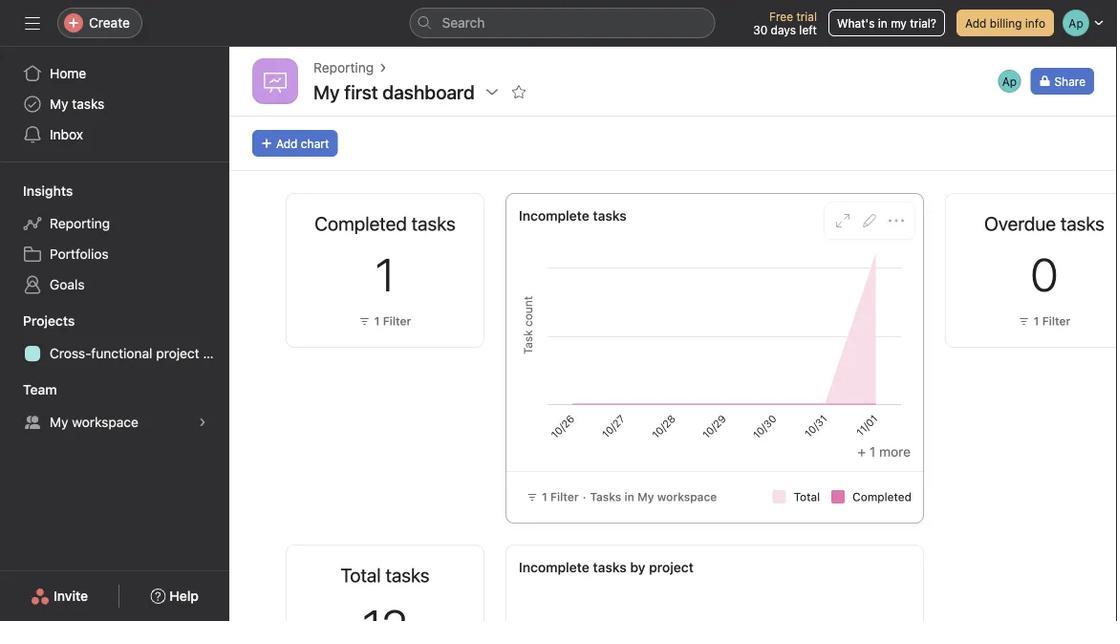 Task type: vqa. For each thing, say whether or not it's contained in the screenshot.
in to the left
yes



Task type: describe. For each thing, give the bounding box(es) containing it.
filter for 0
[[1043, 315, 1071, 328]]

30
[[754, 23, 768, 36]]

1 filter button for 0
[[1014, 312, 1076, 331]]

ap button
[[997, 68, 1024, 95]]

goals
[[50, 277, 85, 293]]

view chart image for 1
[[396, 213, 411, 229]]

projects element
[[0, 304, 230, 373]]

my for my workspace
[[50, 415, 68, 430]]

create button
[[57, 8, 142, 38]]

goals link
[[11, 270, 218, 300]]

free trial 30 days left
[[754, 10, 818, 36]]

1 horizontal spatial reporting
[[314, 60, 374, 76]]

cross-functional project plan
[[50, 346, 229, 361]]

ap
[[1003, 75, 1018, 88]]

search button
[[410, 8, 716, 38]]

my right tasks
[[638, 491, 655, 504]]

total tasks
[[341, 564, 430, 587]]

1 filter for 0
[[1034, 315, 1071, 328]]

home
[[50, 66, 86, 81]]

help
[[170, 589, 199, 604]]

edit chart image for completed tasks
[[423, 213, 438, 229]]

1 button
[[376, 247, 395, 301]]

insights button
[[0, 182, 73, 201]]

1 horizontal spatial 1 filter
[[542, 491, 579, 504]]

portfolios link
[[11, 239, 218, 270]]

global element
[[0, 47, 230, 162]]

completed
[[853, 491, 912, 504]]

edit chart image for overdue tasks
[[1083, 213, 1098, 229]]

1 filter button for 1
[[354, 312, 416, 331]]

add to starred image
[[511, 84, 527, 99]]

my workspace
[[50, 415, 139, 430]]

team
[[23, 382, 57, 398]]

0 button
[[1031, 247, 1059, 301]]

chart
[[301, 137, 329, 150]]

in for my
[[879, 16, 888, 30]]

completed tasks
[[315, 212, 456, 235]]

show options image
[[485, 84, 500, 99]]

incomplete
[[519, 560, 590, 576]]

1 down 0 button
[[1034, 315, 1040, 328]]

functional
[[91, 346, 153, 361]]

edit chart image for total tasks
[[423, 565, 438, 580]]

trial?
[[911, 16, 937, 30]]

days
[[771, 23, 797, 36]]

edit chart image for incomplete tasks
[[863, 213, 878, 229]]

info
[[1026, 16, 1046, 30]]

search
[[442, 15, 485, 31]]

hide sidebar image
[[25, 15, 40, 31]]

project
[[156, 346, 200, 361]]

0 vertical spatial reporting link
[[314, 57, 374, 78]]

left
[[800, 23, 818, 36]]

more actions image for incomplete tasks
[[889, 213, 905, 229]]

projects button
[[0, 312, 75, 331]]

what's in my trial? button
[[829, 10, 946, 36]]

what's in my trial?
[[838, 16, 937, 30]]

plan
[[203, 346, 229, 361]]

tasks for incomplete
[[593, 560, 627, 576]]

my for my first dashboard
[[314, 80, 340, 103]]

workspace inside teams element
[[72, 415, 139, 430]]

add billing info
[[966, 16, 1046, 30]]

share
[[1055, 75, 1086, 88]]

1 down completed tasks
[[376, 247, 395, 301]]

trial
[[797, 10, 818, 23]]

team button
[[0, 381, 57, 400]]

overdue tasks
[[985, 212, 1105, 235]]

my first dashboard
[[314, 80, 475, 103]]

my
[[891, 16, 907, 30]]



Task type: locate. For each thing, give the bounding box(es) containing it.
insights element
[[0, 174, 230, 304]]

0 horizontal spatial reporting
[[50, 216, 110, 231]]

reporting link up my first dashboard
[[314, 57, 374, 78]]

2 more actions image from the left
[[889, 213, 905, 229]]

teams element
[[0, 373, 230, 442]]

0
[[1031, 247, 1059, 301]]

1 filter down 1 button
[[375, 315, 412, 328]]

see details, my workspace image
[[197, 417, 208, 428]]

1 horizontal spatial filter
[[551, 491, 579, 504]]

1
[[376, 247, 395, 301], [375, 315, 380, 328], [1034, 315, 1040, 328], [870, 444, 876, 460], [542, 491, 548, 504]]

+ 1 more button
[[858, 444, 911, 460]]

0 vertical spatial reporting
[[314, 60, 374, 76]]

reporting link
[[314, 57, 374, 78], [11, 208, 218, 239]]

insights
[[23, 183, 73, 199]]

what's
[[838, 16, 875, 30]]

0 horizontal spatial add
[[276, 137, 298, 150]]

tasks
[[72, 96, 105, 112], [593, 560, 627, 576]]

1 vertical spatial in
[[625, 491, 635, 504]]

my inside teams element
[[50, 415, 68, 430]]

1 vertical spatial reporting link
[[11, 208, 218, 239]]

my
[[314, 80, 340, 103], [50, 96, 68, 112], [50, 415, 68, 430], [638, 491, 655, 504]]

1 1 filter button from the left
[[354, 312, 416, 331]]

workspace down the cross-functional project plan link
[[72, 415, 139, 430]]

1 vertical spatial workspace
[[658, 491, 718, 504]]

1 filter button
[[354, 312, 416, 331], [1014, 312, 1076, 331]]

more
[[880, 444, 911, 460]]

more actions image
[[449, 213, 465, 229], [889, 213, 905, 229]]

tasks
[[591, 491, 622, 504]]

+
[[858, 444, 867, 460]]

1 down 1 button
[[375, 315, 380, 328]]

0 horizontal spatial workspace
[[72, 415, 139, 430]]

1 filter down 0 button
[[1034, 315, 1071, 328]]

0 horizontal spatial in
[[625, 491, 635, 504]]

1 filter button down 1 button
[[354, 312, 416, 331]]

1 horizontal spatial 1 filter button
[[1014, 312, 1076, 331]]

cross-functional project plan link
[[11, 339, 229, 369]]

add chart button
[[252, 130, 338, 157]]

0 horizontal spatial more actions image
[[449, 213, 465, 229]]

inbox
[[50, 127, 83, 142]]

add
[[966, 16, 987, 30], [276, 137, 298, 150]]

tasks down home
[[72, 96, 105, 112]]

first dashboard
[[345, 80, 475, 103]]

add left 'billing'
[[966, 16, 987, 30]]

my inside global element
[[50, 96, 68, 112]]

more actions image
[[1109, 213, 1118, 229]]

0 horizontal spatial filter
[[383, 315, 412, 328]]

0 horizontal spatial 1 filter button
[[354, 312, 416, 331]]

1 horizontal spatial add
[[966, 16, 987, 30]]

reporting inside insights element
[[50, 216, 110, 231]]

my up inbox
[[50, 96, 68, 112]]

my workspace link
[[11, 407, 218, 438]]

1 right the +
[[870, 444, 876, 460]]

tasks in my workspace
[[591, 491, 718, 504]]

1 horizontal spatial workspace
[[658, 491, 718, 504]]

1 horizontal spatial more actions image
[[889, 213, 905, 229]]

incomplete tasks by project
[[519, 560, 694, 576]]

1 vertical spatial reporting
[[50, 216, 110, 231]]

reporting up portfolios
[[50, 216, 110, 231]]

share button
[[1031, 68, 1095, 95]]

0 horizontal spatial 1 filter
[[375, 315, 412, 328]]

filter left tasks
[[551, 491, 579, 504]]

total
[[794, 491, 821, 504]]

edit chart image
[[423, 213, 438, 229], [863, 213, 878, 229], [1083, 213, 1098, 229], [423, 565, 438, 580]]

view chart image for 0
[[1056, 213, 1071, 229]]

in
[[879, 16, 888, 30], [625, 491, 635, 504]]

1 left tasks
[[542, 491, 548, 504]]

reporting
[[314, 60, 374, 76], [50, 216, 110, 231]]

1 filter for 1
[[375, 315, 412, 328]]

0 horizontal spatial reporting link
[[11, 208, 218, 239]]

add chart
[[276, 137, 329, 150]]

add left chart
[[276, 137, 298, 150]]

+ 1 more
[[858, 444, 911, 460]]

1 horizontal spatial reporting link
[[314, 57, 374, 78]]

filter down 1 button
[[383, 315, 412, 328]]

reporting up my first dashboard
[[314, 60, 374, 76]]

my right the report image
[[314, 80, 340, 103]]

my down team
[[50, 415, 68, 430]]

add for add chart
[[276, 137, 298, 150]]

projects
[[23, 313, 75, 329]]

add for add billing info
[[966, 16, 987, 30]]

my tasks link
[[11, 89, 218, 120]]

1 more actions image from the left
[[449, 213, 465, 229]]

incomplete tasks
[[519, 208, 627, 224]]

invite
[[54, 589, 88, 604]]

1 horizontal spatial tasks
[[593, 560, 627, 576]]

my tasks
[[50, 96, 105, 112]]

search list box
[[410, 8, 716, 38]]

workspace up by project
[[658, 491, 718, 504]]

1 horizontal spatial in
[[879, 16, 888, 30]]

my for my tasks
[[50, 96, 68, 112]]

2 horizontal spatial 1 filter
[[1034, 315, 1071, 328]]

1 filter button down 0 button
[[1014, 312, 1076, 331]]

2 horizontal spatial filter
[[1043, 315, 1071, 328]]

help button
[[138, 580, 211, 614]]

create
[[89, 15, 130, 31]]

2 1 filter button from the left
[[1014, 312, 1076, 331]]

free
[[770, 10, 794, 23]]

tasks left by project
[[593, 560, 627, 576]]

portfolios
[[50, 246, 109, 262]]

inbox link
[[11, 120, 218, 150]]

0 horizontal spatial tasks
[[72, 96, 105, 112]]

filter down 0 button
[[1043, 315, 1071, 328]]

in for my
[[625, 491, 635, 504]]

add billing info button
[[957, 10, 1055, 36]]

1 vertical spatial add
[[276, 137, 298, 150]]

cross-
[[50, 346, 91, 361]]

workspace
[[72, 415, 139, 430], [658, 491, 718, 504]]

1 filter
[[375, 315, 412, 328], [1034, 315, 1071, 328], [542, 491, 579, 504]]

view chart image
[[836, 213, 851, 229]]

1 filter left tasks
[[542, 491, 579, 504]]

filter for 1
[[383, 315, 412, 328]]

billing
[[991, 16, 1023, 30]]

in inside button
[[879, 16, 888, 30]]

home link
[[11, 58, 218, 89]]

invite button
[[18, 580, 101, 614]]

tasks inside global element
[[72, 96, 105, 112]]

0 vertical spatial in
[[879, 16, 888, 30]]

in left my
[[879, 16, 888, 30]]

0 vertical spatial workspace
[[72, 415, 139, 430]]

tasks for my
[[72, 96, 105, 112]]

1 vertical spatial tasks
[[593, 560, 627, 576]]

report image
[[264, 70, 287, 93]]

filter
[[383, 315, 412, 328], [1043, 315, 1071, 328], [551, 491, 579, 504]]

0 vertical spatial add
[[966, 16, 987, 30]]

in right tasks
[[625, 491, 635, 504]]

view chart image
[[396, 213, 411, 229], [1056, 213, 1071, 229], [396, 565, 411, 580]]

by project
[[631, 560, 694, 576]]

more actions image for completed tasks
[[449, 213, 465, 229]]

reporting link up portfolios
[[11, 208, 218, 239]]

0 vertical spatial tasks
[[72, 96, 105, 112]]



